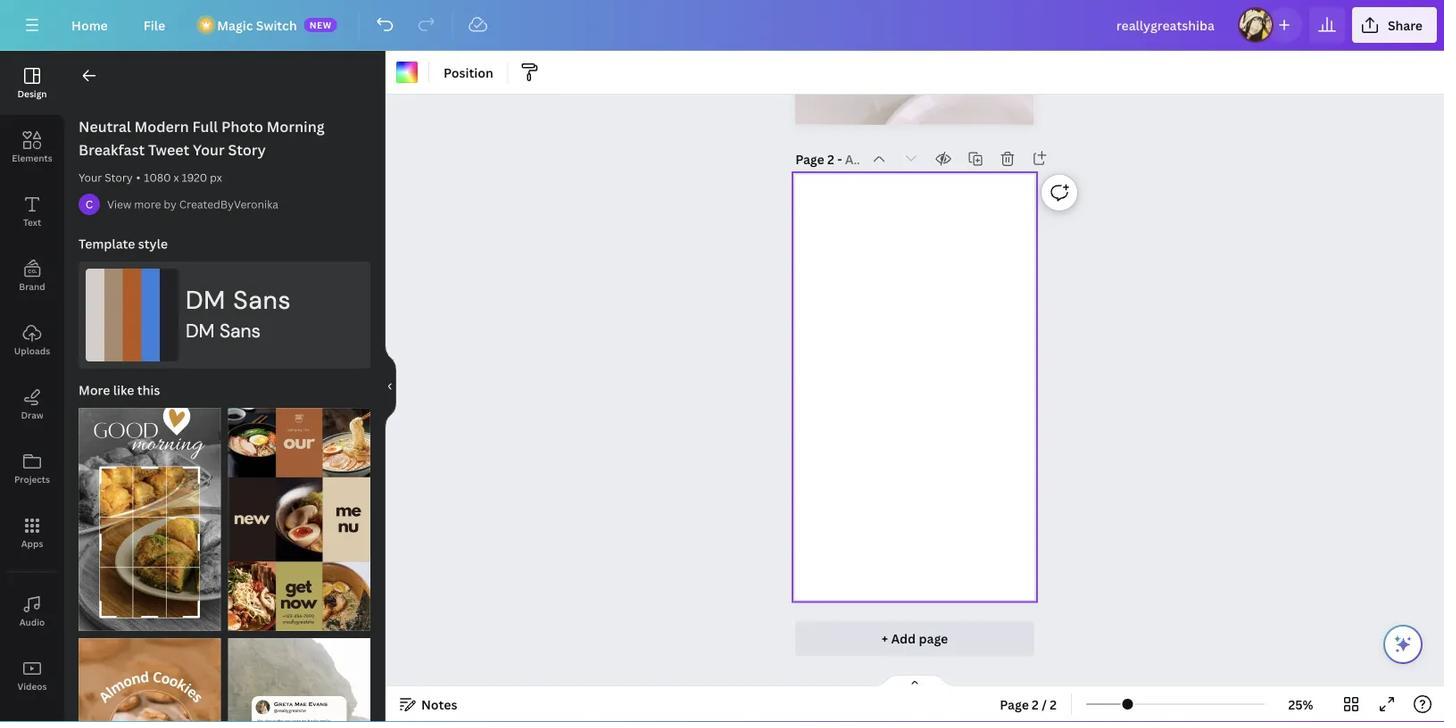 Task type: describe. For each thing, give the bounding box(es) containing it.
brown aesthetic minimalist cookies promotion instagram story image
[[79, 638, 221, 722]]

#ffffff image
[[396, 62, 418, 83]]

modern
[[134, 117, 189, 136]]

design button
[[0, 51, 64, 115]]

uploads
[[14, 345, 50, 357]]

file button
[[129, 7, 180, 43]]

text button
[[0, 179, 64, 244]]

draw button
[[0, 372, 64, 437]]

full
[[192, 117, 218, 136]]

0 horizontal spatial your
[[79, 170, 102, 185]]

projects
[[14, 473, 50, 485]]

page for page 2 -
[[796, 151, 825, 168]]

createdbyveronika image
[[79, 194, 100, 215]]

more
[[134, 197, 161, 212]]

new
[[309, 19, 332, 31]]

audio button
[[0, 579, 64, 644]]

page
[[919, 631, 948, 648]]

position button
[[437, 58, 501, 87]]

neutral modern minimalist motivation quote tweet instagram story group
[[228, 628, 370, 722]]

25% button
[[1272, 690, 1330, 719]]

show pages image
[[872, 674, 958, 688]]

canva assistant image
[[1393, 634, 1414, 655]]

morning
[[267, 117, 325, 136]]

this
[[137, 382, 160, 399]]

dark brown minimalist modern our new menu instagram story image
[[228, 408, 370, 631]]

videos button
[[0, 644, 64, 708]]

uploads button
[[0, 308, 64, 372]]

Design title text field
[[1102, 7, 1231, 43]]

story inside "neutral modern full photo morning breakfast tweet your story"
[[228, 140, 266, 159]]

+ add page button
[[796, 621, 1034, 657]]

side panel tab list
[[0, 51, 64, 708]]

createdbyveronika
[[179, 197, 278, 212]]

-
[[837, 151, 842, 168]]

magic
[[217, 17, 253, 33]]

0 vertical spatial sans
[[233, 284, 291, 316]]

page for page 2 / 2
[[1000, 696, 1029, 713]]

more
[[79, 382, 110, 399]]

magic switch
[[217, 17, 297, 33]]

design
[[17, 87, 47, 100]]

brand
[[19, 280, 45, 292]]

share button
[[1352, 7, 1437, 43]]

switch
[[256, 17, 297, 33]]

1 dm from the top
[[186, 284, 226, 316]]

add
[[891, 631, 916, 648]]

px
[[210, 170, 222, 185]]

neutral modern full photo morning breakfast tweet your story
[[79, 117, 325, 159]]

draw
[[21, 409, 43, 421]]

videos
[[17, 680, 47, 692]]

white grey black caramel brown minimalistic good morning instagram story image
[[79, 408, 221, 631]]

photo
[[221, 117, 263, 136]]

hide image
[[385, 344, 396, 429]]

projects button
[[0, 437, 64, 501]]

view more by createdbyveronika
[[107, 197, 278, 212]]

2 for -
[[828, 151, 834, 168]]

2 for /
[[1032, 696, 1039, 713]]

25%
[[1289, 696, 1314, 713]]

home
[[71, 17, 108, 33]]

page 2 / 2 button
[[993, 690, 1064, 719]]



Task type: vqa. For each thing, say whether or not it's contained in the screenshot.
the Magic Switch
yes



Task type: locate. For each thing, give the bounding box(es) containing it.
neutral modern minimalist motivation quote tweet instagram story image
[[228, 638, 370, 722]]

x
[[174, 170, 179, 185]]

page left /
[[1000, 696, 1029, 713]]

1 horizontal spatial 2
[[1032, 696, 1039, 713]]

your
[[193, 140, 225, 159], [79, 170, 102, 185]]

dm
[[186, 284, 226, 316], [186, 319, 215, 343]]

story
[[228, 140, 266, 159], [105, 170, 133, 185]]

page
[[796, 151, 825, 168], [1000, 696, 1029, 713]]

2 left /
[[1032, 696, 1039, 713]]

your story
[[79, 170, 133, 185]]

2
[[828, 151, 834, 168], [1032, 696, 1039, 713], [1050, 696, 1057, 713]]

share
[[1388, 17, 1423, 33]]

0 horizontal spatial page
[[796, 151, 825, 168]]

1 vertical spatial dm
[[186, 319, 215, 343]]

audio
[[19, 616, 45, 628]]

apps button
[[0, 501, 64, 565]]

tweet
[[148, 140, 189, 159]]

1 horizontal spatial your
[[193, 140, 225, 159]]

1920
[[182, 170, 207, 185]]

Page title text field
[[845, 150, 860, 168]]

1 vertical spatial page
[[1000, 696, 1029, 713]]

like
[[113, 382, 134, 399]]

+ add page
[[882, 631, 948, 648]]

0 horizontal spatial story
[[105, 170, 133, 185]]

brand button
[[0, 244, 64, 308]]

text
[[23, 216, 41, 228]]

1080 x 1920 px
[[144, 170, 222, 185]]

0 vertical spatial dm
[[186, 284, 226, 316]]

page inside button
[[1000, 696, 1029, 713]]

elements button
[[0, 115, 64, 179]]

file
[[144, 17, 165, 33]]

your up createdbyveronika icon
[[79, 170, 102, 185]]

sans
[[233, 284, 291, 316], [220, 319, 261, 343]]

2 horizontal spatial 2
[[1050, 696, 1057, 713]]

view more by createdbyveronika button
[[107, 196, 278, 213]]

elements
[[12, 152, 52, 164]]

1 horizontal spatial story
[[228, 140, 266, 159]]

1080
[[144, 170, 171, 185]]

page left -
[[796, 151, 825, 168]]

1 vertical spatial your
[[79, 170, 102, 185]]

template
[[79, 235, 135, 252]]

1 vertical spatial sans
[[220, 319, 261, 343]]

createdbyveronika element
[[79, 194, 100, 215]]

0 horizontal spatial 2
[[828, 151, 834, 168]]

0 vertical spatial your
[[193, 140, 225, 159]]

2 right /
[[1050, 696, 1057, 713]]

breakfast
[[79, 140, 145, 159]]

position
[[444, 64, 493, 81]]

notes
[[421, 696, 457, 713]]

1 vertical spatial story
[[105, 170, 133, 185]]

more like this
[[79, 382, 160, 399]]

brown aesthetic minimalist cookies promotion instagram story group
[[79, 628, 221, 722]]

apps
[[21, 537, 43, 549]]

template style
[[79, 235, 168, 252]]

notes button
[[393, 690, 465, 719]]

neutral
[[79, 117, 131, 136]]

dm sans dm sans
[[186, 284, 291, 343]]

your down "full" at left
[[193, 140, 225, 159]]

story up view
[[105, 170, 133, 185]]

0 vertical spatial story
[[228, 140, 266, 159]]

/
[[1042, 696, 1047, 713]]

view
[[107, 197, 132, 212]]

2 dm from the top
[[186, 319, 215, 343]]

main menu bar
[[0, 0, 1444, 51]]

page 2 -
[[796, 151, 845, 168]]

white grey black caramel brown minimalistic good morning instagram story group
[[79, 397, 221, 631]]

0 vertical spatial page
[[796, 151, 825, 168]]

2 left -
[[828, 151, 834, 168]]

your inside "neutral modern full photo morning breakfast tweet your story"
[[193, 140, 225, 159]]

dark brown minimalist modern our new menu instagram story group
[[228, 397, 370, 631]]

story down photo
[[228, 140, 266, 159]]

home link
[[57, 7, 122, 43]]

by
[[164, 197, 177, 212]]

page 2 / 2
[[1000, 696, 1057, 713]]

1 horizontal spatial page
[[1000, 696, 1029, 713]]

style
[[138, 235, 168, 252]]

+
[[882, 631, 888, 648]]



